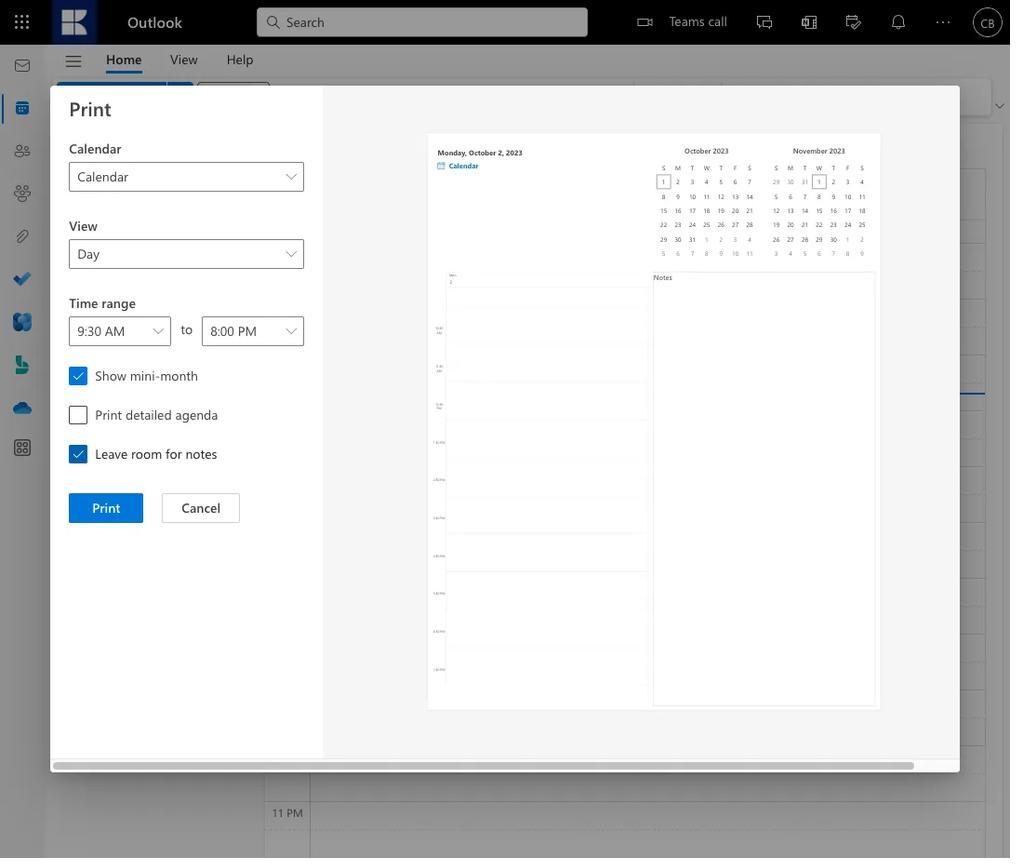 Task type: describe. For each thing, give the bounding box(es) containing it.
print application
[[0, 0, 1011, 858]]

viva engage image
[[13, 314, 32, 332]]

my calendars
[[90, 450, 169, 468]]

mon
[[322, 173, 345, 188]]

2023 inside button
[[141, 134, 170, 152]]

0 horizontal spatial 8
[[71, 218, 77, 233]]

30
[[94, 296, 107, 311]]

room
[[131, 445, 162, 463]]


[[461, 87, 479, 106]]

friday element
[[192, 160, 218, 186]]

outlook
[[128, 12, 182, 32]]

october inside 'selected date october 2, 2023'
[[45, 154, 91, 171]]

selected
[[45, 118, 93, 136]]

month
[[483, 87, 522, 105]]

go to my booking page
[[90, 404, 227, 422]]

thursday element
[[166, 160, 192, 186]]

7 button
[[115, 318, 138, 341]]

home
[[106, 50, 142, 67]]

 print
[[811, 87, 860, 106]]

my
[[126, 404, 143, 422]]

agenda
[[175, 406, 218, 424]]

call
[[709, 12, 728, 30]]

time
[[69, 294, 98, 312]]

pm for 11 pm
[[287, 805, 303, 820]]

home button
[[92, 45, 156, 74]]

detailed
[[126, 406, 172, 424]]


[[638, 15, 653, 30]]

5
[[71, 322, 77, 337]]

tuesday element
[[114, 160, 140, 186]]

pm for 1 pm
[[284, 247, 300, 262]]

october 2023
[[89, 134, 170, 152]]

9:30
[[78, 322, 101, 340]]

22 button
[[63, 266, 86, 289]]

Time range to 8:00 PM field
[[202, 317, 304, 346]]

print detailed agenda
[[95, 406, 218, 424]]

share group
[[726, 78, 871, 115]]

add
[[90, 371, 114, 389]]


[[736, 87, 754, 106]]

7
[[124, 322, 130, 337]]


[[64, 52, 83, 71]]

leave room for notes
[[95, 445, 217, 463]]

pm for 8:00 pm
[[238, 322, 257, 340]]

to do image
[[13, 271, 32, 289]]

15 button
[[63, 240, 86, 262]]

11 pm
[[272, 805, 303, 820]]

6 button
[[89, 318, 112, 341]]

2 button
[[89, 188, 112, 210]]

all
[[125, 529, 138, 547]]

selected date october 2, 2023
[[45, 118, 93, 207]]

share
[[758, 87, 790, 105]]

22
[[68, 270, 80, 285]]

m
[[95, 166, 106, 181]]


[[386, 87, 405, 106]]

6
[[98, 322, 104, 337]]

1 vertical spatial 8
[[150, 322, 156, 337]]

view button
[[156, 45, 212, 74]]

1 button
[[63, 188, 86, 210]]

people image
[[13, 142, 32, 161]]

5 button
[[63, 318, 86, 341]]

files image
[[13, 228, 32, 247]]

10 pm
[[272, 749, 303, 764]]

0 vertical spatial 9
[[98, 218, 104, 233]]


[[959, 104, 974, 119]]

10 button
[[194, 318, 216, 341]]

booking
[[147, 404, 195, 422]]

cancel button
[[162, 493, 240, 523]]

 week
[[386, 87, 440, 106]]

t
[[124, 166, 129, 181]]

Time range from 9:30 AM field
[[69, 317, 172, 347]]

teams
[[670, 12, 705, 30]]

16 button
[[89, 240, 112, 262]]

left-rail-appbar navigation
[[4, 45, 41, 430]]

print inside button
[[92, 499, 120, 517]]

teams call
[[670, 12, 728, 30]]

 inside dropdown button
[[61, 137, 74, 150]]

work week
[[302, 87, 365, 105]]

october inside button
[[89, 134, 137, 152]]

print document
[[0, 0, 1011, 858]]

leave
[[95, 445, 128, 463]]

wednesday element
[[140, 160, 166, 186]]

show all
[[90, 529, 138, 547]]

help button
[[213, 45, 268, 74]]

1 vertical spatial 9
[[176, 322, 182, 337]]

31 button
[[115, 292, 138, 315]]

1 vertical spatial 8 button
[[141, 318, 164, 341]]

1 vertical spatial 9 button
[[168, 318, 190, 341]]

onedrive image
[[13, 399, 32, 418]]

pm for 10 pm
[[287, 749, 303, 764]]

29 button
[[63, 292, 86, 315]]

go to my booking page button
[[46, 396, 258, 430]]

pm for 2 pm
[[284, 302, 300, 317]]

organizational logo image
[[52, 0, 97, 45]]

to inside print document
[[181, 320, 193, 338]]



Task type: locate. For each thing, give the bounding box(es) containing it.
11 button
[[220, 318, 242, 341]]

more apps image
[[13, 439, 32, 458]]

add calendar
[[90, 371, 166, 389]]

1 horizontal spatial view
[[170, 50, 198, 67]]

calendar inside field
[[78, 168, 128, 185]]

8
[[71, 218, 77, 233], [150, 322, 156, 337]]

sunday element
[[61, 160, 87, 186]]


[[811, 87, 829, 106]]

range
[[102, 294, 136, 312]]

10 up 11 pm on the bottom of the page
[[272, 749, 284, 764]]

calendar up the 'monday' element
[[69, 140, 121, 157]]

0 horizontal spatial to
[[110, 404, 122, 422]]

 button
[[951, 97, 981, 127]]

1 vertical spatial calendar
[[78, 168, 128, 185]]

pm down 10 pm
[[287, 805, 303, 820]]

0 vertical spatial 2
[[97, 192, 104, 207]]

0 horizontal spatial 2023
[[45, 189, 73, 207]]

1 horizontal spatial 8 button
[[141, 318, 164, 341]]

10
[[199, 322, 211, 337], [272, 749, 284, 764]]

11 inside button
[[225, 322, 237, 337]]

calendars
[[113, 450, 169, 468]]

pm down 1 pm at the left top
[[284, 302, 300, 317]]

list box containing my calendars
[[46, 441, 258, 555]]

show inside button
[[90, 529, 122, 547]]

8 button
[[63, 214, 86, 236], [141, 318, 164, 341]]

view inside print document
[[69, 217, 98, 235]]

11 for 11 pm
[[272, 805, 284, 820]]

1 for 1 pm
[[275, 247, 281, 262]]

1 horizontal spatial 9
[[176, 322, 182, 337]]

 button
[[55, 46, 92, 77]]

9 down 2 cell
[[98, 218, 104, 233]]

1 down sunday element
[[71, 192, 77, 207]]

bookings image
[[13, 356, 32, 375]]

monday element
[[87, 160, 114, 186]]

0 horizontal spatial 11
[[225, 322, 237, 337]]

0 vertical spatial to
[[181, 320, 193, 338]]

10 left 11 button
[[199, 322, 211, 337]]

page
[[198, 404, 227, 422]]

0 vertical spatial 8
[[71, 218, 77, 233]]

print up show all
[[92, 499, 120, 517]]

outlook link
[[128, 0, 182, 45]]

1 up 2 pm
[[275, 247, 281, 262]]

cell
[[114, 186, 140, 212], [140, 186, 166, 212], [166, 186, 192, 212], [192, 186, 218, 212], [218, 186, 244, 212], [114, 238, 140, 264], [140, 238, 166, 264], [166, 238, 192, 264], [192, 238, 218, 264], [218, 238, 244, 264], [87, 264, 114, 290], [114, 264, 140, 290], [140, 264, 166, 290], [166, 264, 192, 290], [192, 264, 218, 290], [218, 264, 244, 290], [192, 290, 218, 316]]

0 vertical spatial 10
[[199, 322, 211, 337]]

go
[[90, 404, 107, 422]]

selected date october 2, 2023, today's date october 2, 2023 group
[[45, 118, 250, 363]]

2 cell
[[87, 186, 114, 212]]

time range
[[69, 294, 136, 312]]

1
[[71, 192, 77, 207], [275, 247, 281, 262]]

groups image
[[13, 185, 32, 204]]

show
[[95, 367, 127, 385], [90, 529, 122, 547]]

1 horizontal spatial 11
[[272, 805, 284, 820]]

2  from the top
[[61, 453, 74, 466]]

 share
[[736, 87, 790, 106]]

show all button
[[46, 521, 258, 555]]

 button
[[54, 130, 84, 156]]

 for show mini-month
[[72, 370, 85, 383]]

0 vertical spatial calendar
[[69, 140, 121, 157]]

print up the  dropdown button
[[69, 95, 111, 121]]

1 horizontal spatial 2023
[[141, 134, 170, 152]]

0 vertical spatial 9 button
[[89, 214, 112, 236]]

2 down 1 pm at the left top
[[275, 302, 281, 317]]

my
[[90, 450, 109, 468]]

tab list containing home
[[92, 45, 268, 74]]


[[60, 484, 76, 500]]

2,
[[45, 171, 55, 189]]

9:30 am
[[78, 322, 125, 340]]

view
[[170, 50, 198, 67], [69, 217, 98, 235]]

 left my
[[61, 453, 74, 466]]


[[403, 138, 418, 153]]

show inside print document
[[95, 367, 127, 385]]

mail image
[[13, 57, 32, 75]]

show mini-month
[[95, 367, 198, 385]]

View Day field
[[69, 239, 304, 270]]

8 button right 7 button
[[141, 318, 164, 341]]

calendar down my calendars
[[90, 484, 141, 502]]

1 horizontal spatial 8
[[150, 322, 156, 337]]

calendar image
[[13, 100, 32, 118]]

11
[[225, 322, 237, 337], [272, 805, 284, 820]]

print button
[[69, 493, 144, 523]]

8 down 1 button
[[71, 218, 77, 233]]

list box
[[46, 441, 258, 555]]

0 horizontal spatial 10
[[199, 322, 211, 337]]

2023 down sunday element
[[45, 189, 73, 207]]

 button
[[396, 131, 425, 161]]

pm inside field
[[238, 322, 257, 340]]

2 right 1 button
[[97, 192, 104, 207]]

notes
[[654, 273, 673, 282]]

print right  in the right of the page
[[833, 87, 860, 105]]

0 vertical spatial 
[[61, 137, 74, 150]]

 month
[[461, 87, 522, 106]]

2023
[[141, 134, 170, 152], [45, 189, 73, 207]]

1 horizontal spatial 1
[[275, 247, 281, 262]]

10 for 10
[[199, 322, 211, 337]]

1 vertical spatial view
[[69, 217, 98, 235]]

1 vertical spatial 
[[61, 453, 74, 466]]

print left my
[[95, 406, 122, 424]]

15
[[68, 244, 80, 259]]

to right the go on the left of the page
[[110, 404, 122, 422]]

show for show mini-month
[[95, 367, 127, 385]]

8 button down 1 button
[[63, 214, 86, 236]]

date
[[45, 136, 70, 154]]

31
[[121, 296, 133, 311]]

for
[[166, 445, 182, 463]]

view up 15 on the top of the page
[[69, 217, 98, 235]]

list box inside the 'print' application
[[46, 441, 258, 555]]

1 inside button
[[71, 192, 77, 207]]

2 vertical spatial calendar
[[90, 484, 141, 502]]

0 horizontal spatial 1
[[71, 192, 77, 207]]

1 vertical spatial 1
[[275, 247, 281, 262]]


[[60, 372, 75, 387]]

0 vertical spatial 2023
[[141, 134, 170, 152]]

0 vertical spatial show
[[95, 367, 127, 385]]

0 vertical spatial 
[[72, 370, 85, 383]]

to inside button
[[110, 404, 122, 422]]

1 vertical spatial october
[[45, 154, 91, 171]]

0 vertical spatial 1
[[71, 192, 77, 207]]

show for show all
[[90, 529, 122, 547]]

pm right "8:00"
[[238, 322, 257, 340]]

2023 inside 'selected date october 2, 2023'
[[45, 189, 73, 207]]

2 pm
[[275, 302, 300, 317]]

0 vertical spatial view
[[170, 50, 198, 67]]

calendar up 2 cell
[[78, 168, 128, 185]]

2 for 2 pm
[[275, 302, 281, 317]]

am
[[105, 322, 125, 340]]

show left the all
[[90, 529, 122, 547]]

9 button
[[89, 214, 112, 236], [168, 318, 190, 341]]

1 vertical spatial to
[[110, 404, 122, 422]]

1 horizontal spatial to
[[181, 320, 193, 338]]

1 vertical spatial 11
[[272, 805, 284, 820]]

cancel
[[182, 499, 221, 517]]

10 for 10 pm
[[272, 749, 284, 764]]

1 horizontal spatial 2
[[275, 302, 281, 317]]

show left mini-
[[95, 367, 127, 385]]

0 horizontal spatial 9 button
[[89, 214, 112, 236]]

8:00 pm
[[210, 322, 257, 340]]

saturday element
[[218, 160, 244, 186]]

mini-
[[130, 367, 160, 385]]

tab list
[[92, 45, 268, 74]]

2  from the top
[[72, 448, 85, 461]]

1 vertical spatial 2
[[275, 302, 281, 317]]

print
[[833, 87, 860, 105], [69, 95, 111, 121], [95, 406, 122, 424], [92, 499, 120, 517]]

today button
[[276, 131, 351, 161]]

8 right 7 button
[[150, 322, 156, 337]]

october 2023 button
[[80, 130, 192, 156]]

work week button
[[270, 82, 377, 112]]

pm
[[284, 247, 300, 262], [284, 302, 300, 317], [238, 322, 257, 340], [287, 749, 303, 764], [287, 805, 303, 820]]

to
[[181, 320, 193, 338], [110, 404, 122, 422]]

1 vertical spatial 10
[[272, 749, 284, 764]]

week
[[408, 87, 440, 105]]

1  from the top
[[61, 137, 74, 150]]

9 button left 10 button
[[168, 318, 190, 341]]

11 down 10 pm
[[272, 805, 284, 820]]

9 button down 2 cell
[[89, 214, 112, 236]]

calendar
[[118, 371, 166, 389]]

day
[[78, 245, 100, 263]]

8:00
[[210, 322, 234, 340]]

pm up 11 pm on the bottom of the page
[[287, 749, 303, 764]]

print dialog
[[0, 0, 1011, 858]]

1 horizontal spatial 10
[[272, 749, 284, 764]]

11 for 11
[[225, 322, 237, 337]]

29
[[68, 296, 80, 311]]

s
[[71, 166, 77, 181]]

2023 up wednesday element
[[141, 134, 170, 152]]

1 vertical spatial 
[[72, 448, 85, 461]]

 left my
[[72, 448, 85, 461]]

0 vertical spatial 11
[[225, 322, 237, 337]]

 down selected
[[61, 137, 74, 150]]

work
[[302, 87, 332, 105]]

to left 10 button
[[181, 320, 193, 338]]

Calendar Calendar field
[[69, 162, 304, 193]]

11 right 10 button
[[225, 322, 237, 337]]

 inside list box
[[61, 453, 74, 466]]

print inside  print
[[833, 87, 860, 105]]

1 vertical spatial show
[[90, 529, 122, 547]]

1  from the top
[[72, 370, 85, 383]]

new group
[[57, 78, 630, 115]]

30 button
[[89, 292, 112, 315]]

2 for 2
[[97, 192, 104, 207]]

0 horizontal spatial 9
[[98, 218, 104, 233]]

view inside button
[[170, 50, 198, 67]]

0 horizontal spatial view
[[69, 217, 98, 235]]

month
[[160, 367, 198, 385]]

calendar
[[69, 140, 121, 157], [78, 168, 128, 185], [90, 484, 141, 502]]

0 horizontal spatial 2
[[97, 192, 104, 207]]

0 vertical spatial 8 button
[[63, 214, 86, 236]]

tab list inside the 'print' application
[[92, 45, 268, 74]]

 left add
[[72, 370, 85, 383]]

0 horizontal spatial 8 button
[[63, 214, 86, 236]]

today
[[296, 137, 331, 154]]

help
[[227, 50, 254, 67]]

0 vertical spatial october
[[89, 134, 137, 152]]

1 vertical spatial 2023
[[45, 189, 73, 207]]

calendar inside list box
[[90, 484, 141, 502]]

pm up 2 pm
[[284, 247, 300, 262]]

1 for 1
[[71, 192, 77, 207]]

notes
[[186, 445, 217, 463]]

 for leave room for notes
[[72, 448, 85, 461]]

1 pm
[[275, 247, 300, 262]]

10 inside button
[[199, 322, 211, 337]]

outlook banner
[[0, 0, 1011, 45]]

16
[[94, 244, 107, 259]]

9 left 10 button
[[176, 322, 182, 337]]

1 horizontal spatial 9 button
[[168, 318, 190, 341]]

2 inside button
[[97, 192, 104, 207]]

view down the outlook link on the top
[[170, 50, 198, 67]]



Task type: vqa. For each thing, say whether or not it's contained in the screenshot.

no



